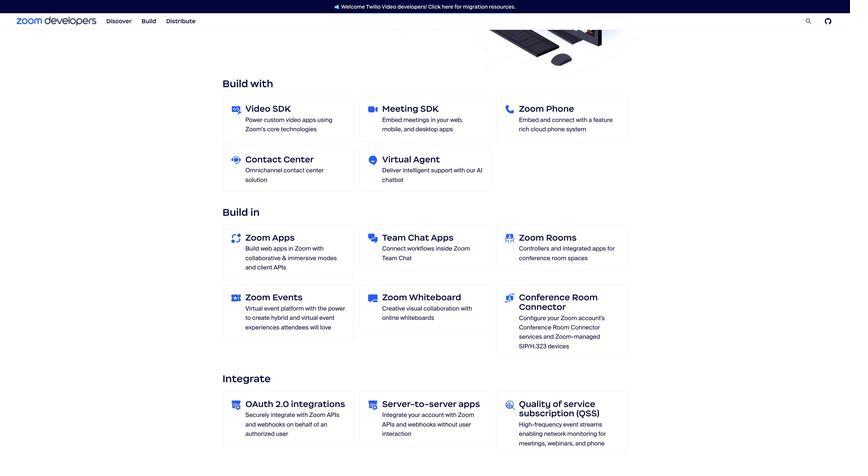 Task type: locate. For each thing, give the bounding box(es) containing it.
network
[[544, 431, 566, 439]]

1 team from the top
[[382, 233, 406, 243]]

sdk up meetings
[[420, 104, 438, 114]]

webhooks down account
[[408, 421, 436, 429]]

0 vertical spatial conference
[[519, 293, 570, 303]]

search image
[[806, 18, 812, 24]]

phone inside quality of service subscription (qss) high-frequency event streams enabling network monitoring for meetings, webinars, and phone
[[587, 440, 605, 448]]

1 apps from the left
[[272, 233, 295, 243]]

event up monitoring
[[563, 421, 578, 429]]

apps
[[272, 233, 295, 243], [431, 233, 454, 243]]

1 vertical spatial integrate
[[382, 412, 407, 420]]

zoom whiteboard creative visual collaboration with online whiteboards
[[382, 293, 472, 323]]

on
[[287, 421, 294, 429]]

zoom inside team chat apps connect workflows inside zoom team chat
[[454, 245, 470, 253]]

sdk inside 'meeting sdk embed meetings in your web, mobile, and desktop apps'
[[420, 104, 438, 114]]

virtual inside zoom events virtual event platform with the power to create hybrid and virtual event experiences attendees will love
[[245, 305, 263, 313]]

in up the immersive
[[289, 245, 293, 253]]

and inside the oauth 2.0 integrations securely integrate with zoom apis and webhooks on behalf of an authorized user
[[245, 421, 256, 429]]

connector up configure on the right bottom
[[519, 302, 566, 313]]

service
[[564, 399, 595, 410]]

apps up &
[[272, 233, 295, 243]]

0 vertical spatial integrate
[[222, 373, 271, 386]]

phone down monitoring
[[587, 440, 605, 448]]

with inside zoom events virtual event platform with the power to create hybrid and virtual event experiences attendees will love
[[305, 305, 316, 313]]

webhooks up the authorized on the bottom left of page
[[257, 421, 285, 429]]

apps up technologies
[[302, 116, 316, 124]]

1 vertical spatial for
[[607, 245, 615, 253]]

1 vertical spatial apis
[[327, 412, 339, 420]]

embed up rich
[[519, 116, 539, 124]]

connector
[[519, 302, 566, 313], [571, 324, 600, 332]]

2 horizontal spatial in
[[431, 116, 436, 124]]

and up cloud
[[540, 116, 551, 124]]

apis down &
[[274, 264, 286, 272]]

of left an
[[314, 421, 319, 429]]

2 webhooks from the left
[[408, 421, 436, 429]]

0 vertical spatial for
[[455, 3, 462, 10]]

1 horizontal spatial for
[[599, 431, 606, 439]]

your down to-
[[408, 412, 420, 420]]

chat up 'workflows'
[[408, 233, 429, 243]]

resources.
[[489, 3, 516, 10]]

chat
[[408, 233, 429, 243], [399, 255, 412, 263]]

meeting sdk embed meetings in your web, mobile, and desktop apps
[[382, 104, 463, 134]]

1 horizontal spatial virtual
[[382, 154, 411, 165]]

connector up managed
[[571, 324, 600, 332]]

2 vertical spatial event
[[563, 421, 578, 429]]

2 vertical spatial apis
[[382, 421, 395, 429]]

for inside quality of service subscription (qss) high-frequency event streams enabling network monitoring for meetings, webinars, and phone
[[599, 431, 606, 439]]

0 horizontal spatial webhooks
[[257, 421, 285, 429]]

0 vertical spatial user
[[459, 421, 471, 429]]

and inside zoom apps build web apps in zoom with collaborative & immersive modes and client apis
[[245, 264, 256, 272]]

2 conference from the top
[[519, 324, 551, 332]]

contact
[[245, 154, 282, 165]]

conference up configure on the right bottom
[[519, 293, 570, 303]]

welcome
[[341, 3, 365, 10]]

(qss)
[[576, 409, 600, 420]]

1 vertical spatial event
[[319, 315, 335, 323]]

0 vertical spatial event
[[264, 305, 279, 313]]

video inside welcome twilio video developers! click here for migration resources. link
[[382, 3, 396, 10]]

video up the power
[[245, 104, 270, 114]]

virtual up deliver
[[382, 154, 411, 165]]

event up 'hybrid' at the left of page
[[264, 305, 279, 313]]

power
[[328, 305, 345, 313]]

apis inside server-to-server apps integrate your account with zoom apis and webhooks without user interaction
[[382, 421, 395, 429]]

apps down web,
[[439, 126, 453, 134]]

securely
[[245, 412, 269, 420]]

1 horizontal spatial user
[[459, 421, 471, 429]]

the
[[318, 305, 327, 313]]

0 horizontal spatial your
[[408, 412, 420, 420]]

0 horizontal spatial apis
[[274, 264, 286, 272]]

video inside video sdk power custom video apps using zoom's core technologies
[[245, 104, 270, 114]]

in
[[431, 116, 436, 124], [251, 206, 260, 219], [289, 245, 293, 253]]

1 horizontal spatial your
[[437, 116, 449, 124]]

apps inside server-to-server apps integrate your account with zoom apis and webhooks without user interaction
[[458, 399, 480, 410]]

2 team from the top
[[382, 255, 397, 263]]

immersive
[[288, 255, 316, 263]]

1 horizontal spatial sdk
[[420, 104, 438, 114]]

your for integrate
[[408, 412, 420, 420]]

in down solution
[[251, 206, 260, 219]]

zoom
[[519, 104, 544, 114], [245, 233, 270, 243], [519, 233, 544, 243], [295, 245, 311, 253], [454, 245, 470, 253], [245, 293, 270, 303], [382, 293, 407, 303], [561, 315, 577, 323], [309, 412, 325, 420], [458, 412, 474, 420]]

0 vertical spatial connector
[[519, 302, 566, 313]]

2 vertical spatial your
[[408, 412, 420, 420]]

video
[[382, 3, 396, 10], [245, 104, 270, 114]]

2 sdk from the left
[[420, 104, 438, 114]]

apps
[[302, 116, 316, 124], [439, 126, 453, 134], [273, 245, 287, 253], [592, 245, 606, 253], [458, 399, 480, 410]]

with inside the oauth 2.0 integrations securely integrate with zoom apis and webhooks on behalf of an authorized user
[[297, 412, 308, 420]]

build
[[222, 77, 248, 90], [222, 206, 248, 219], [245, 245, 259, 253]]

1 horizontal spatial embed
[[519, 116, 539, 124]]

your left web,
[[437, 116, 449, 124]]

desktop
[[416, 126, 438, 134]]

0 vertical spatial in
[[431, 116, 436, 124]]

hybrid
[[271, 315, 288, 323]]

solution
[[245, 176, 267, 184]]

and up "devices"
[[543, 334, 554, 342]]

2 vertical spatial for
[[599, 431, 606, 439]]

0 horizontal spatial apps
[[272, 233, 295, 243]]

behalf
[[295, 421, 312, 429]]

webhooks inside the oauth 2.0 integrations securely integrate with zoom apis and webhooks on behalf of an authorized user
[[257, 421, 285, 429]]

phone down connect
[[547, 126, 565, 134]]

video sdk power custom video apps using zoom's core technologies
[[245, 104, 332, 134]]

0 horizontal spatial virtual
[[245, 305, 263, 313]]

0 vertical spatial room
[[572, 293, 598, 303]]

integrate
[[222, 373, 271, 386], [382, 412, 407, 420]]

build in
[[222, 206, 260, 219]]

event inside quality of service subscription (qss) high-frequency event streams enabling network monitoring for meetings, webinars, and phone
[[563, 421, 578, 429]]

phone
[[547, 126, 565, 134], [587, 440, 605, 448]]

1 horizontal spatial webhooks
[[408, 421, 436, 429]]

integrate down server-
[[382, 412, 407, 420]]

1 vertical spatial in
[[251, 206, 260, 219]]

2 apps from the left
[[431, 233, 454, 243]]

embed up mobile, at the top
[[382, 116, 402, 124]]

subscription
[[519, 409, 574, 420]]

0 vertical spatial of
[[553, 399, 562, 410]]

will
[[310, 324, 319, 332]]

sip/h.323
[[519, 343, 546, 351]]

with inside virtual agent deliver intelligent support with our ai chatbot
[[454, 167, 465, 175]]

1 horizontal spatial apps
[[431, 233, 454, 243]]

2 vertical spatial build
[[245, 245, 259, 253]]

your inside 'meeting sdk embed meetings in your web, mobile, and desktop apps'
[[437, 116, 449, 124]]

1 vertical spatial user
[[276, 431, 288, 439]]

for inside zoom rooms controllers and integrated apps for conference room spaces
[[607, 245, 615, 253]]

virtual up to
[[245, 305, 263, 313]]

2 horizontal spatial event
[[563, 421, 578, 429]]

team up connect
[[382, 233, 406, 243]]

0 horizontal spatial for
[[455, 3, 462, 10]]

developers!
[[397, 3, 427, 10]]

zoom's
[[245, 126, 266, 134]]

team down connect
[[382, 255, 397, 263]]

apis inside zoom apps build web apps in zoom with collaborative & immersive modes and client apis
[[274, 264, 286, 272]]

video right twilio on the left top of the page
[[382, 3, 396, 10]]

2 vertical spatial in
[[289, 245, 293, 253]]

1 vertical spatial chat
[[399, 255, 412, 263]]

and left the client on the bottom of page
[[245, 264, 256, 272]]

0 vertical spatial phone
[[547, 126, 565, 134]]

and down monitoring
[[575, 440, 586, 448]]

1 vertical spatial team
[[382, 255, 397, 263]]

integrate up oauth
[[222, 373, 271, 386]]

1 vertical spatial video
[[245, 104, 270, 114]]

0 horizontal spatial video
[[245, 104, 270, 114]]

1 horizontal spatial event
[[319, 315, 335, 323]]

embed for zoom phone
[[519, 116, 539, 124]]

apps up inside
[[431, 233, 454, 243]]

1 vertical spatial virtual
[[245, 305, 263, 313]]

1 horizontal spatial apis
[[327, 412, 339, 420]]

webhooks
[[257, 421, 285, 429], [408, 421, 436, 429]]

1 vertical spatial conference
[[519, 324, 551, 332]]

0 vertical spatial video
[[382, 3, 396, 10]]

an
[[321, 421, 327, 429]]

1 vertical spatial room
[[553, 324, 569, 332]]

1 webhooks from the left
[[257, 421, 285, 429]]

apis up an
[[327, 412, 339, 420]]

1 horizontal spatial of
[[553, 399, 562, 410]]

virtual
[[382, 154, 411, 165], [245, 305, 263, 313]]

sdk inside video sdk power custom video apps using zoom's core technologies
[[272, 104, 291, 114]]

1 sdk from the left
[[272, 104, 291, 114]]

and inside zoom events virtual event platform with the power to create hybrid and virtual event experiences attendees will love
[[290, 315, 300, 323]]

1 vertical spatial phone
[[587, 440, 605, 448]]

quality of service subscription (qss) high-frequency event streams enabling network monitoring for meetings, webinars, and phone
[[519, 399, 606, 448]]

and down securely
[[245, 421, 256, 429]]

integrate inside server-to-server apps integrate your account with zoom apis and webhooks without user interaction
[[382, 412, 407, 420]]

2 horizontal spatial your
[[548, 315, 559, 323]]

using
[[317, 116, 332, 124]]

welcome twilio video developers! click here for migration resources.
[[341, 3, 516, 10]]

your inside server-to-server apps integrate your account with zoom apis and webhooks without user interaction
[[408, 412, 420, 420]]

room up zoom-
[[553, 324, 569, 332]]

mobile,
[[382, 126, 402, 134]]

event up the love
[[319, 315, 335, 323]]

deliver
[[382, 167, 401, 175]]

in up desktop
[[431, 116, 436, 124]]

1 embed from the left
[[382, 116, 402, 124]]

0 vertical spatial your
[[437, 116, 449, 124]]

a
[[589, 116, 592, 124]]

webhooks inside server-to-server apps integrate your account with zoom apis and webhooks without user interaction
[[408, 421, 436, 429]]

and inside zoom phone embed and connect with a feature rich cloud phone system
[[540, 116, 551, 124]]

apps right 'integrated'
[[592, 245, 606, 253]]

embed for meeting sdk
[[382, 116, 402, 124]]

conference down configure on the right bottom
[[519, 324, 551, 332]]

2 horizontal spatial apis
[[382, 421, 395, 429]]

embed inside zoom phone embed and connect with a feature rich cloud phone system
[[519, 116, 539, 124]]

apps right server at the bottom right of page
[[458, 399, 480, 410]]

and up room
[[551, 245, 561, 253]]

room
[[572, 293, 598, 303], [553, 324, 569, 332]]

and down meetings
[[404, 126, 414, 134]]

and up interaction
[[396, 421, 407, 429]]

modes
[[318, 255, 337, 263]]

0 horizontal spatial sdk
[[272, 104, 291, 114]]

1 vertical spatial your
[[548, 315, 559, 323]]

power
[[245, 116, 262, 124]]

server-to-server apps integrate your account with zoom apis and webhooks without user interaction
[[382, 399, 480, 439]]

frequency
[[534, 421, 562, 429]]

of left service
[[553, 399, 562, 410]]

for
[[455, 3, 462, 10], [607, 245, 615, 253], [599, 431, 606, 439]]

spaces
[[568, 255, 588, 263]]

room up account's
[[572, 293, 598, 303]]

with inside zoom whiteboard creative visual collaboration with online whiteboards
[[461, 305, 472, 313]]

1 horizontal spatial phone
[[587, 440, 605, 448]]

support
[[431, 167, 452, 175]]

1 vertical spatial build
[[222, 206, 248, 219]]

zoom developer logo image
[[17, 17, 96, 26]]

apps up &
[[273, 245, 287, 253]]

sdk up custom
[[272, 104, 291, 114]]

0 horizontal spatial in
[[251, 206, 260, 219]]

0 vertical spatial team
[[382, 233, 406, 243]]

2 embed from the left
[[519, 116, 539, 124]]

notification image
[[334, 5, 339, 9]]

0 vertical spatial build
[[222, 77, 248, 90]]

apis up interaction
[[382, 421, 395, 429]]

0 horizontal spatial phone
[[547, 126, 565, 134]]

chat down connect
[[399, 255, 412, 263]]

streams
[[580, 421, 602, 429]]

virtual inside virtual agent deliver intelligent support with our ai chatbot
[[382, 154, 411, 165]]

1 horizontal spatial video
[[382, 3, 396, 10]]

1 vertical spatial of
[[314, 421, 319, 429]]

zoom rooms controllers and integrated apps for conference room spaces
[[519, 233, 615, 263]]

0 horizontal spatial embed
[[382, 116, 402, 124]]

your right configure on the right bottom
[[548, 315, 559, 323]]

user down the on
[[276, 431, 288, 439]]

1 horizontal spatial in
[[289, 245, 293, 253]]

0 vertical spatial apis
[[274, 264, 286, 272]]

1 vertical spatial connector
[[571, 324, 600, 332]]

0 vertical spatial virtual
[[382, 154, 411, 165]]

user right without
[[459, 421, 471, 429]]

apps inside video sdk power custom video apps using zoom's core technologies
[[302, 116, 316, 124]]

click
[[428, 3, 441, 10]]

feature
[[593, 116, 613, 124]]

conference room connector configure your zoom account's conference room connector services and zoom-managed sip/h.323 devices
[[519, 293, 605, 351]]

build for build in
[[222, 206, 248, 219]]

2 horizontal spatial for
[[607, 245, 615, 253]]

of
[[553, 399, 562, 410], [314, 421, 319, 429]]

0 horizontal spatial user
[[276, 431, 288, 439]]

apis inside the oauth 2.0 integrations securely integrate with zoom apis and webhooks on behalf of an authorized user
[[327, 412, 339, 420]]

rich
[[519, 126, 529, 134]]

center
[[306, 167, 324, 175]]

interaction
[[382, 431, 412, 439]]

apis
[[274, 264, 286, 272], [327, 412, 339, 420], [382, 421, 395, 429]]

workflows
[[407, 245, 434, 253]]

and up attendees at the left of page
[[290, 315, 300, 323]]

1 horizontal spatial integrate
[[382, 412, 407, 420]]

to-
[[415, 399, 429, 410]]

0 horizontal spatial of
[[314, 421, 319, 429]]

embed inside 'meeting sdk embed meetings in your web, mobile, and desktop apps'
[[382, 116, 402, 124]]

0 horizontal spatial integrate
[[222, 373, 271, 386]]

and inside 'meeting sdk embed meetings in your web, mobile, and desktop apps'
[[404, 126, 414, 134]]

sdk
[[272, 104, 291, 114], [420, 104, 438, 114]]



Task type: vqa. For each thing, say whether or not it's contained in the screenshot.
the and within ZOOM PHONE EMBED AND CONNECT WITH A FEATURE RICH CLOUD PHONE SYSTEM
yes



Task type: describe. For each thing, give the bounding box(es) containing it.
inside
[[436, 245, 452, 253]]

apps inside 'meeting sdk embed meetings in your web, mobile, and desktop apps'
[[439, 126, 453, 134]]

meetings
[[403, 116, 429, 124]]

oauth
[[245, 399, 273, 410]]

agent
[[413, 154, 440, 165]]

zoom inside zoom phone embed and connect with a feature rich cloud phone system
[[519, 104, 544, 114]]

integrate
[[271, 412, 295, 420]]

team chat apps connect workflows inside zoom team chat
[[382, 233, 470, 263]]

create
[[252, 315, 270, 323]]

of inside quality of service subscription (qss) high-frequency event streams enabling network monitoring for meetings, webinars, and phone
[[553, 399, 562, 410]]

zoom inside server-to-server apps integrate your account with zoom apis and webhooks without user interaction
[[458, 412, 474, 420]]

services
[[519, 334, 542, 342]]

technologies
[[281, 126, 317, 134]]

0 horizontal spatial connector
[[519, 302, 566, 313]]

collaboration
[[424, 305, 460, 313]]

web,
[[450, 116, 463, 124]]

whiteboard
[[409, 293, 461, 303]]

managed
[[574, 334, 600, 342]]

phone inside zoom phone embed and connect with a feature rich cloud phone system
[[547, 126, 565, 134]]

virtual
[[301, 315, 318, 323]]

events
[[272, 293, 303, 303]]

github image
[[825, 18, 832, 25]]

rooms
[[546, 233, 577, 243]]

experiences
[[245, 324, 279, 332]]

controllers
[[519, 245, 549, 253]]

1 horizontal spatial room
[[572, 293, 598, 303]]

custom
[[264, 116, 285, 124]]

zoom-
[[555, 334, 574, 342]]

core
[[267, 126, 280, 134]]

2.0
[[275, 399, 289, 410]]

apps inside zoom apps build web apps in zoom with collaborative & immersive modes and client apis
[[272, 233, 295, 243]]

of inside the oauth 2.0 integrations securely integrate with zoom apis and webhooks on behalf of an authorized user
[[314, 421, 319, 429]]

your for build with
[[437, 116, 449, 124]]

with inside zoom apps build web apps in zoom with collaborative & immersive modes and client apis
[[312, 245, 324, 253]]

for for twilio
[[455, 3, 462, 10]]

and inside quality of service subscription (qss) high-frequency event streams enabling network monitoring for meetings, webinars, and phone
[[575, 440, 586, 448]]

zoom inside zoom whiteboard creative visual collaboration with online whiteboards
[[382, 293, 407, 303]]

build inside zoom apps build web apps in zoom with collaborative & immersive modes and client apis
[[245, 245, 259, 253]]

0 vertical spatial chat
[[408, 233, 429, 243]]

zoom events virtual event platform with the power to create hybrid and virtual event experiences attendees will love
[[245, 293, 345, 332]]

and inside server-to-server apps integrate your account with zoom apis and webhooks without user interaction
[[396, 421, 407, 429]]

apps inside team chat apps connect workflows inside zoom team chat
[[431, 233, 454, 243]]

oauth 2.0 integrations securely integrate with zoom apis and webhooks on behalf of an authorized user
[[245, 399, 345, 439]]

intelligent
[[403, 167, 430, 175]]

configure
[[519, 315, 546, 323]]

in inside zoom apps build web apps in zoom with collaborative & immersive modes and client apis
[[289, 245, 293, 253]]

welcome twilio video developers! click here for migration resources. link
[[328, 3, 522, 10]]

for for rooms
[[607, 245, 615, 253]]

twilio
[[366, 3, 381, 10]]

webinars,
[[548, 440, 574, 448]]

system
[[566, 126, 586, 134]]

and inside zoom rooms controllers and integrated apps for conference room spaces
[[551, 245, 561, 253]]

account's
[[578, 315, 605, 323]]

0 horizontal spatial room
[[553, 324, 569, 332]]

&
[[282, 255, 286, 263]]

enabling
[[519, 431, 543, 439]]

online
[[382, 315, 399, 323]]

client
[[257, 264, 272, 272]]

contact center omnichannel contact center solution
[[245, 154, 324, 184]]

contact
[[284, 167, 305, 175]]

user inside server-to-server apps integrate your account with zoom apis and webhooks without user interaction
[[459, 421, 471, 429]]

whiteboards
[[400, 315, 434, 323]]

apps inside zoom rooms controllers and integrated apps for conference room spaces
[[592, 245, 606, 253]]

integrated
[[563, 245, 591, 253]]

zoom inside zoom events virtual event platform with the power to create hybrid and virtual event experiences attendees will love
[[245, 293, 270, 303]]

cloud
[[531, 126, 546, 134]]

zoom phone embed and connect with a feature rich cloud phone system
[[519, 104, 613, 134]]

your inside conference room connector configure your zoom account's conference room connector services and zoom-managed sip/h.323 devices
[[548, 315, 559, 323]]

zoom inside conference room connector configure your zoom account's conference room connector services and zoom-managed sip/h.323 devices
[[561, 315, 577, 323]]

sdk for video sdk
[[272, 104, 291, 114]]

build with
[[222, 77, 273, 90]]

notification image
[[334, 5, 341, 9]]

in inside 'meeting sdk embed meetings in your web, mobile, and desktop apps'
[[431, 116, 436, 124]]

video
[[286, 116, 301, 124]]

meetings,
[[519, 440, 546, 448]]

search image
[[806, 18, 812, 24]]

devices
[[548, 343, 569, 351]]

our
[[466, 167, 475, 175]]

integrations
[[291, 399, 345, 410]]

zoom apps build web apps in zoom with collaborative & immersive modes and client apis
[[245, 233, 337, 272]]

zoom inside the oauth 2.0 integrations securely integrate with zoom apis and webhooks on behalf of an authorized user
[[309, 412, 325, 420]]

1 conference from the top
[[519, 293, 570, 303]]

with inside server-to-server apps integrate your account with zoom apis and webhooks without user interaction
[[445, 412, 457, 420]]

server-
[[382, 399, 415, 410]]

room
[[552, 255, 566, 263]]

migration
[[463, 3, 488, 10]]

server
[[429, 399, 456, 410]]

creative
[[382, 305, 405, 313]]

account
[[422, 412, 444, 420]]

monitoring
[[567, 431, 597, 439]]

meeting
[[382, 104, 418, 114]]

apps inside zoom apps build web apps in zoom with collaborative & immersive modes and client apis
[[273, 245, 287, 253]]

sdk for meeting sdk
[[420, 104, 438, 114]]

connect
[[552, 116, 575, 124]]

zoom inside zoom rooms controllers and integrated apps for conference room spaces
[[519, 233, 544, 243]]

conference
[[519, 255, 550, 263]]

build for build with
[[222, 77, 248, 90]]

with inside zoom phone embed and connect with a feature rich cloud phone system
[[576, 116, 587, 124]]

0 horizontal spatial event
[[264, 305, 279, 313]]

authorized
[[245, 431, 275, 439]]

platform
[[281, 305, 304, 313]]

phone
[[546, 104, 574, 114]]

github image
[[825, 18, 832, 25]]

collaborative
[[245, 255, 281, 263]]

and inside conference room connector configure your zoom account's conference room connector services and zoom-managed sip/h.323 devices
[[543, 334, 554, 342]]

web
[[261, 245, 272, 253]]

here
[[442, 3, 453, 10]]

high-
[[519, 421, 534, 429]]

1 horizontal spatial connector
[[571, 324, 600, 332]]

center
[[284, 154, 314, 165]]

chatbot
[[382, 176, 403, 184]]

user inside the oauth 2.0 integrations securely integrate with zoom apis and webhooks on behalf of an authorized user
[[276, 431, 288, 439]]

love
[[320, 324, 331, 332]]

quality
[[519, 399, 551, 410]]

omnichannel
[[245, 167, 282, 175]]



